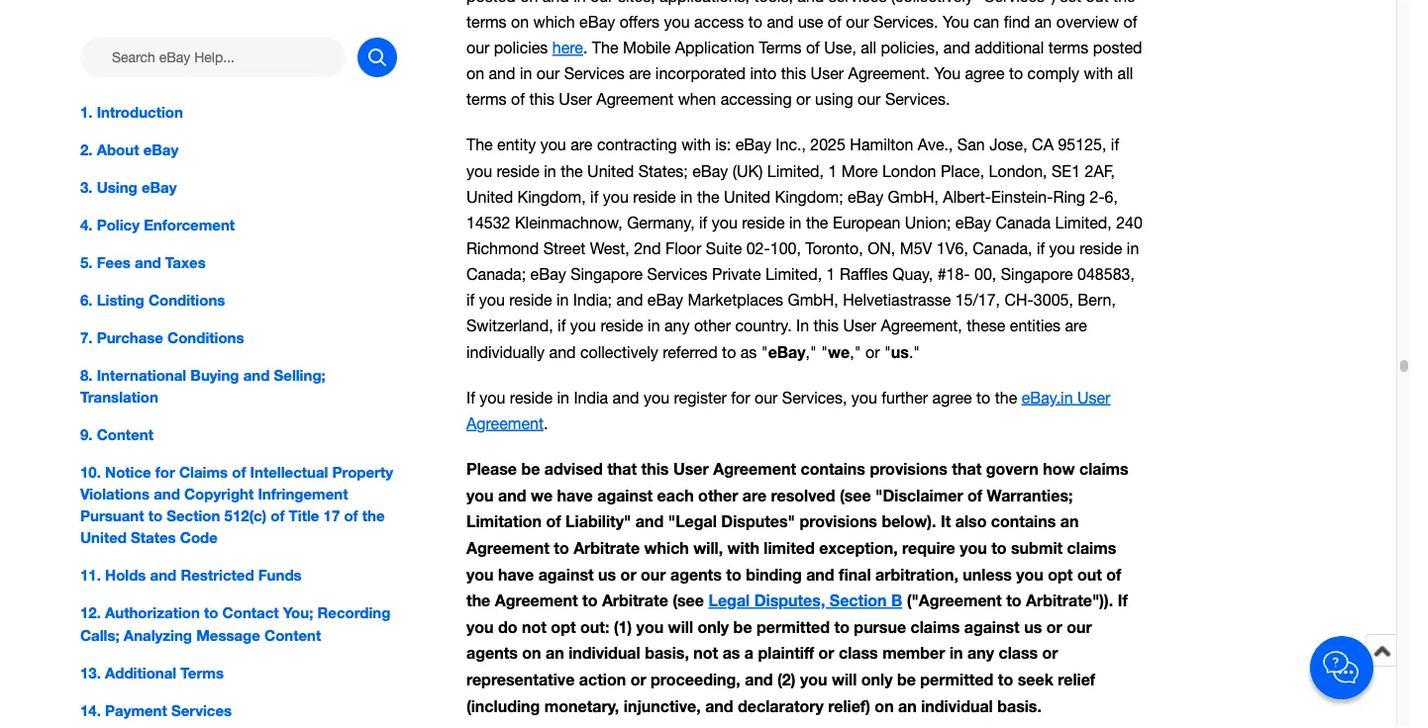 Task type: vqa. For each thing, say whether or not it's contained in the screenshot.
Services to the middle
yes



Task type: describe. For each thing, give the bounding box(es) containing it.
terms inside the . the mobile application terms of use, all policies, and additional terms posted on and in our services are incorporated into this user agreement. you agree to comply with all terms of this user agreement when accessing or using our services.
[[759, 39, 802, 57]]

to left pursue
[[834, 618, 850, 637]]

raffles
[[840, 265, 888, 283]]

in up collectively
[[648, 317, 660, 335]]

this inside please be advised that this user agreement contains provisions that govern how claims you and we have against each other are resolved (see "disclaimer of warranties; limitation of liability" and "legal disputes" provisions below). it also contains an agreement to arbitrate which will, with limited exception, require you to submit claims you have against us or our agents to binding and final arbitration, unless you opt out of the agreement to arbitrate (see
[[641, 460, 669, 479]]

0 vertical spatial 1
[[828, 162, 837, 180]]

accessing
[[721, 90, 792, 109]]

0 horizontal spatial not
[[522, 618, 547, 637]]

of left liability"
[[546, 513, 561, 531]]

1 vertical spatial claims
[[1067, 539, 1116, 558]]

0 vertical spatial we
[[828, 342, 850, 361]]

policy
[[97, 216, 140, 234]]

additional
[[105, 664, 176, 682]]

6. listing conditions
[[80, 291, 225, 309]]

comply
[[1027, 64, 1079, 83]]

1 horizontal spatial (see
[[840, 486, 871, 505]]

in left india
[[557, 389, 569, 407]]

12.
[[80, 605, 101, 623]]

(uk)
[[733, 162, 763, 180]]

if up floor on the top of page
[[699, 213, 707, 232]]

and up india
[[549, 343, 576, 361]]

1 horizontal spatial will
[[832, 671, 857, 689]]

any inside the ("agreement to arbitrate")). if you do not opt out: (1) you will only be permitted to pursue claims against us or our agents on an individual basis, not as a plaintiff or class member in any class or representative action or proceeding, and (2) you will only be permitted to seek relief (including monetary, injunctive, and declaratory relief) on an individual basis.
[[967, 644, 994, 663]]

on,
[[868, 239, 895, 257]]

calls;
[[80, 627, 120, 644]]

our inside please be advised that this user agreement contains provisions that govern how claims you and we have against each other are resolved (see "disclaimer of warranties; limitation of liability" and "legal disputes" provisions below). it also contains an agreement to arbitrate which will, with limited exception, require you to submit claims you have against us or our agents to binding and final arbitration, unless you opt out of the agreement to arbitrate (see
[[641, 565, 666, 584]]

restricted
[[181, 567, 254, 585]]

entity
[[497, 136, 536, 154]]

more
[[841, 162, 878, 180]]

0 horizontal spatial an
[[546, 644, 564, 663]]

the down kingdom;
[[806, 213, 828, 232]]

user up the using
[[811, 64, 844, 83]]

are inside the . the mobile application terms of use, all policies, and additional terms posted on and in our services are incorporated into this user agreement. you agree to comply with all terms of this user agreement when accessing or using our services.
[[629, 64, 651, 83]]

you right entity
[[540, 136, 566, 154]]

. for .
[[544, 414, 548, 433]]

ave.,
[[918, 136, 953, 154]]

agreement up do
[[495, 592, 578, 610]]

opt inside please be advised that this user agreement contains provisions that govern how claims you and we have against each other are resolved (see "disclaimer of warranties; limitation of liability" and "legal disputes" provisions below). it also contains an agreement to arbitrate which will, with limited exception, require you to submit claims you have against us or our agents to binding and final arbitration, unless you opt out of the agreement to arbitrate (see
[[1048, 565, 1073, 584]]

the inside the . the mobile application terms of use, all policies, and additional terms posted on and in our services are incorporated into this user agreement. you agree to comply with all terms of this user agreement when accessing or using our services.
[[592, 39, 618, 57]]

or up seek
[[1042, 644, 1058, 663]]

use,
[[824, 39, 856, 57]]

of up entity
[[511, 90, 525, 109]]

this right into
[[781, 64, 806, 83]]

you left further
[[851, 389, 877, 407]]

purchase
[[97, 329, 163, 347]]

with inside the . the mobile application terms of use, all policies, and additional terms posted on and in our services are incorporated into this user agreement. you agree to comply with all terms of this user agreement when accessing or using our services.
[[1084, 64, 1113, 83]]

6. listing conditions link
[[80, 289, 397, 311]]

2af,
[[1085, 162, 1115, 180]]

to up legal
[[726, 565, 741, 584]]

ring
[[1053, 187, 1085, 206]]

you down the individually on the left top of page
[[480, 389, 505, 407]]

1 vertical spatial terms
[[466, 90, 507, 109]]

2 vertical spatial limited,
[[765, 265, 822, 283]]

of right 17 in the left bottom of the page
[[344, 508, 358, 525]]

10. notice for claims of intellectual property violations and copyright infringement pursuant to section 512(c) of title 17 of the united states code
[[80, 464, 393, 547]]

1 vertical spatial section
[[830, 592, 887, 610]]

will,
[[693, 539, 723, 558]]

0 vertical spatial permitted
[[757, 618, 830, 637]]

are inside please be advised that this user agreement contains provisions that govern how claims you and we have against each other are resolved (see "disclaimer of warranties; limitation of liability" and "legal disputes" provisions below). it also contains an agreement to arbitrate which will, with limited exception, require you to submit claims you have against us or our agents to binding and final arbitration, unless you opt out of the agreement to arbitrate (see
[[743, 486, 767, 505]]

states;
[[638, 162, 688, 180]]

of up "also"
[[968, 486, 982, 505]]

0 horizontal spatial services
[[171, 702, 232, 720]]

bern,
[[1078, 291, 1116, 309]]

0 vertical spatial provisions
[[870, 460, 948, 479]]

ebay up 4. policy enforcement at left
[[142, 178, 177, 196]]

do
[[498, 618, 517, 637]]

as inside the entity you are contracting with is: ebay inc., 2025 hamilton ave., san jose, ca 95125, if you reside in the united states; ebay (uk) limited, 1 more london place, london, se1 2af, united kingdom, if you reside in the united kingdom; ebay gmbh, albert-einstein-ring 2-6, 14532 kleinmachnow, germany, if you reside in the european union; ebay canada limited, 240 richmond street west, 2nd floor suite 02-100, toronto, on, m5v 1v6, canada, if you reside in canada; ebay singapore services private limited, 1 raffles quay, #18- 00, singapore 048583, if you reside in india; and ebay marketplaces gmbh, helvetiastrasse 15/17, ch-3005, bern, switzerland, if you reside in any other country. in this user agreement, these entities are individually and collectively referred to as "
[[740, 343, 757, 361]]

our down here link
[[537, 64, 560, 83]]

holds
[[105, 567, 146, 585]]

liability"
[[566, 513, 631, 531]]

disputes,
[[754, 592, 825, 610]]

each
[[657, 486, 694, 505]]

to inside the . the mobile application terms of use, all policies, and additional terms posted on and in our services are incorporated into this user agreement. you agree to comply with all terms of this user agreement when accessing or using our services.
[[1009, 64, 1023, 83]]

ebay down in
[[768, 342, 806, 361]]

in left the "india;"
[[556, 291, 569, 309]]

2 vertical spatial on
[[875, 697, 894, 716]]

the up 'kingdom,' on the left top
[[561, 162, 583, 180]]

entities
[[1010, 317, 1061, 335]]

our left services, at right bottom
[[755, 389, 778, 407]]

you down the submit
[[1016, 565, 1044, 584]]

(2)
[[777, 671, 796, 689]]

to up out:
[[582, 592, 598, 610]]

to down liability"
[[554, 539, 569, 558]]

6.
[[80, 291, 93, 309]]

services inside the entity you are contracting with is: ebay inc., 2025 hamilton ave., san jose, ca 95125, if you reside in the united states; ebay (uk) limited, 1 more london place, london, se1 2af, united kingdom, if you reside in the united kingdom; ebay gmbh, albert-einstein-ring 2-6, 14532 kleinmachnow, germany, if you reside in the european union; ebay canada limited, 240 richmond street west, 2nd floor suite 02-100, toronto, on, m5v 1v6, canada, if you reside in canada; ebay singapore services private limited, 1 raffles quay, #18- 00, singapore 048583, if you reside in india; and ebay marketplaces gmbh, helvetiastrasse 15/17, ch-3005, bern, switzerland, if you reside in any other country. in this user agreement, these entities are individually and collectively referred to as "
[[647, 265, 708, 283]]

you left register
[[644, 389, 669, 407]]

ebay up european
[[848, 187, 883, 206]]

you;
[[283, 605, 313, 623]]

claims inside the ("agreement to arbitrate")). if you do not opt out: (1) you will only be permitted to pursue claims against us or our agents on an individual basis, not as a plaintiff or class member in any class or representative action or proceeding, and (2) you will only be permitted to seek relief (including monetary, injunctive, and declaratory relief) on an individual basis.
[[911, 618, 960, 637]]

1 singapore from the left
[[571, 265, 643, 283]]

you down please
[[466, 486, 494, 505]]

warranties;
[[987, 486, 1073, 505]]

germany,
[[627, 213, 695, 232]]

1 vertical spatial all
[[1118, 64, 1133, 83]]

Search eBay Help... text field
[[80, 38, 346, 77]]

and right fees
[[135, 254, 161, 272]]

binding
[[746, 565, 802, 584]]

user inside ebay.in user agreement
[[1077, 389, 1111, 407]]

1 vertical spatial 1
[[826, 265, 835, 283]]

legal disputes, section b
[[708, 592, 902, 610]]

in up 'kingdom,' on the left top
[[544, 162, 556, 180]]

0 vertical spatial terms
[[1048, 39, 1089, 57]]

or inside please be advised that this user agreement contains provisions that govern how claims you and we have against each other are resolved (see "disclaimer of warranties; limitation of liability" and "legal disputes" provisions below). it also contains an agreement to arbitrate which will, with limited exception, require you to submit claims you have against us or our agents to binding and final arbitration, unless you opt out of the agreement to arbitrate (see
[[620, 565, 636, 584]]

reside up germany,
[[633, 187, 676, 206]]

translation
[[80, 389, 158, 406]]

basis,
[[645, 644, 689, 663]]

you down the "india;"
[[570, 317, 596, 335]]

0 vertical spatial gmbh,
[[888, 187, 939, 206]]

unless
[[963, 565, 1012, 584]]

1 vertical spatial have
[[498, 565, 534, 584]]

3. using ebay
[[80, 178, 177, 196]]

seek
[[1018, 671, 1053, 689]]

0 vertical spatial claims
[[1079, 460, 1129, 479]]

exception,
[[819, 539, 898, 558]]

0 horizontal spatial all
[[861, 39, 876, 57]]

a
[[745, 644, 754, 663]]

. for . the mobile application terms of use, all policies, and additional terms posted on and in our services are incorporated into this user agreement. you agree to comply with all terms of this user agreement when accessing or using our services.
[[583, 39, 588, 57]]

property
[[332, 464, 393, 482]]

content inside '12. authorization to contact you; recording calls; analyzing message content'
[[264, 627, 321, 644]]

to up basis.
[[998, 671, 1013, 689]]

of left title
[[271, 508, 285, 525]]

if down canada
[[1037, 239, 1045, 257]]

2 vertical spatial an
[[898, 697, 917, 716]]

agreement inside the . the mobile application terms of use, all policies, and additional terms posted on and in our services are incorporated into this user agreement. you agree to comply with all terms of this user agreement when accessing or using our services.
[[596, 90, 674, 109]]

user down here link
[[559, 90, 592, 109]]

or up injunctive,
[[630, 671, 646, 689]]

pursuant
[[80, 508, 144, 525]]

reside down entity
[[497, 162, 539, 180]]

user inside please be advised that this user agreement contains provisions that govern how claims you and we have against each other are resolved (see "disclaimer of warranties; limitation of liability" and "legal disputes" provisions below). it also contains an agreement to arbitrate which will, with limited exception, require you to submit claims you have against us or our agents to binding and final arbitration, unless you opt out of the agreement to arbitrate (see
[[673, 460, 709, 479]]

you right (2)
[[800, 671, 827, 689]]

agree inside the . the mobile application terms of use, all policies, and additional terms posted on and in our services are incorporated into this user agreement. you agree to comply with all terms of this user agreement when accessing or using our services.
[[965, 64, 1005, 83]]

ebay down 2nd
[[647, 291, 683, 309]]

reside up 02-
[[742, 213, 785, 232]]

mobile
[[623, 39, 671, 57]]

services,
[[782, 389, 847, 407]]

1 vertical spatial provisions
[[800, 513, 877, 531]]

section inside 10. notice for claims of intellectual property violations and copyright infringement pursuant to section 512(c) of title 17 of the united states code
[[167, 508, 220, 525]]

and up entity
[[489, 64, 515, 83]]

0 horizontal spatial if
[[466, 389, 475, 407]]

2 ," from the left
[[850, 343, 861, 361]]

jose,
[[989, 136, 1028, 154]]

or inside the . the mobile application terms of use, all policies, and additional terms posted on and in our services are incorporated into this user agreement. you agree to comply with all terms of this user agreement when accessing or using our services.
[[796, 90, 811, 109]]

united down the (uk)
[[724, 187, 770, 206]]

or down arbitrate")).
[[1046, 618, 1062, 637]]

1 vertical spatial not
[[693, 644, 718, 663]]

relief)
[[828, 697, 870, 716]]

with inside the entity you are contracting with is: ebay inc., 2025 hamilton ave., san jose, ca 95125, if you reside in the united states; ebay (uk) limited, 1 more london place, london, se1 2af, united kingdom, if you reside in the united kingdom; ebay gmbh, albert-einstein-ring 2-6, 14532 kleinmachnow, germany, if you reside in the european union; ebay canada limited, 240 richmond street west, 2nd floor suite 02-100, toronto, on, m5v 1v6, canada, if you reside in canada; ebay singapore services private limited, 1 raffles quay, #18- 00, singapore 048583, if you reside in india; and ebay marketplaces gmbh, helvetiastrasse 15/17, ch-3005, bern, switzerland, if you reside in any other country. in this user agreement, these entities are individually and collectively referred to as "
[[682, 136, 711, 154]]

you left do
[[466, 618, 494, 637]]

0 vertical spatial limited,
[[767, 162, 824, 180]]

agreement down limitation
[[466, 539, 549, 558]]

marketplaces
[[688, 291, 783, 309]]

code
[[180, 529, 218, 547]]

if up kleinmachnow,
[[590, 187, 598, 206]]

to inside '12. authorization to contact you; recording calls; analyzing message content'
[[204, 605, 218, 623]]

b
[[891, 592, 902, 610]]

how
[[1043, 460, 1075, 479]]

we inside please be advised that this user agreement contains provisions that govern how claims you and we have against each other are resolved (see "disclaimer of warranties; limitation of liability" and "legal disputes" provisions below). it also contains an agreement to arbitrate which will, with limited exception, require you to submit claims you have against us or our agents to binding and final arbitration, unless you opt out of the agreement to arbitrate (see
[[531, 486, 553, 505]]

7. purchase conditions
[[80, 329, 244, 347]]

kingdom,
[[517, 187, 586, 206]]

1v6,
[[937, 239, 968, 257]]

13.
[[80, 664, 101, 682]]

below).
[[882, 513, 936, 531]]

other inside please be advised that this user agreement contains provisions that govern how claims you and we have against each other are resolved (see "disclaimer of warranties; limitation of liability" and "legal disputes" provisions below). it also contains an agreement to arbitrate which will, with limited exception, require you to submit claims you have against us or our agents to binding and final arbitration, unless you opt out of the agreement to arbitrate (see
[[698, 486, 738, 505]]

states
[[131, 529, 176, 547]]

of up copyright
[[232, 464, 246, 482]]

if up 2af,
[[1111, 136, 1119, 154]]

albert-
[[943, 187, 991, 206]]

united inside 10. notice for claims of intellectual property violations and copyright infringement pursuant to section 512(c) of title 17 of the united states code
[[80, 529, 127, 547]]

agents inside the ("agreement to arbitrate")). if you do not opt out: (1) you will only be permitted to pursue claims against us or our agents on an individual basis, not as a plaintiff or class member in any class or representative action or proceeding, and (2) you will only be permitted to seek relief (including monetary, injunctive, and declaratory relief) on an individual basis.
[[466, 644, 518, 663]]

to up unless
[[991, 539, 1007, 558]]

1 vertical spatial against
[[538, 565, 594, 584]]

0 vertical spatial arbitrate
[[573, 539, 640, 558]]

out:
[[580, 618, 609, 637]]

united up "14532"
[[466, 187, 513, 206]]

you down canada;
[[479, 291, 505, 309]]

1 vertical spatial contains
[[991, 513, 1056, 531]]

you down limitation
[[466, 565, 494, 584]]

14.
[[80, 702, 101, 720]]

1 horizontal spatial individual
[[921, 697, 993, 716]]

agents inside please be advised that this user agreement contains provisions that govern how claims you and we have against each other are resolved (see "disclaimer of warranties; limitation of liability" and "legal disputes" provisions below). it also contains an agreement to arbitrate which will, with limited exception, require you to submit claims you have against us or our agents to binding and final arbitration, unless you opt out of the agreement to arbitrate (see
[[670, 565, 722, 584]]

incorporated
[[655, 64, 746, 83]]

1 ," from the left
[[806, 343, 817, 361]]

and up which
[[636, 513, 664, 531]]

1 horizontal spatial for
[[731, 389, 750, 407]]

quay,
[[893, 265, 933, 283]]

1 vertical spatial (see
[[673, 592, 704, 610]]

95125,
[[1058, 136, 1107, 154]]

ebay right the about
[[143, 141, 178, 158]]

contact
[[222, 605, 279, 623]]

and down proceeding,
[[705, 697, 733, 716]]

to inside the entity you are contracting with is: ebay inc., 2025 hamilton ave., san jose, ca 95125, if you reside in the united states; ebay (uk) limited, 1 more london place, london, se1 2af, united kingdom, if you reside in the united kingdom; ebay gmbh, albert-einstein-ring 2-6, 14532 kleinmachnow, germany, if you reside in the european union; ebay canada limited, 240 richmond street west, 2nd floor suite 02-100, toronto, on, m5v 1v6, canada, if you reside in canada; ebay singapore services private limited, 1 raffles quay, #18- 00, singapore 048583, if you reside in india; and ebay marketplaces gmbh, helvetiastrasse 15/17, ch-3005, bern, switzerland, if you reside in any other country. in this user agreement, these entities are individually and collectively referred to as "
[[722, 343, 736, 361]]

notice
[[105, 464, 151, 482]]

legal disputes, section b link
[[708, 592, 902, 610]]

you up "14532"
[[466, 162, 492, 180]]

in inside the ("agreement to arbitrate")). if you do not opt out: (1) you will only be permitted to pursue claims against us or our agents on an individual basis, not as a plaintiff or class member in any class or representative action or proceeding, and (2) you will only be permitted to seek relief (including monetary, injunctive, and declaratory relief) on an individual basis.
[[950, 644, 963, 663]]

other inside the entity you are contracting with is: ebay inc., 2025 hamilton ave., san jose, ca 95125, if you reside in the united states; ebay (uk) limited, 1 more london place, london, se1 2af, united kingdom, if you reside in the united kingdom; ebay gmbh, albert-einstein-ring 2-6, 14532 kleinmachnow, germany, if you reside in the european union; ebay canada limited, 240 richmond street west, 2nd floor suite 02-100, toronto, on, m5v 1v6, canada, if you reside in canada; ebay singapore services private limited, 1 raffles quay, #18- 00, singapore 048583, if you reside in india; and ebay marketplaces gmbh, helvetiastrasse 15/17, ch-3005, bern, switzerland, if you reside in any other country. in this user agreement, these entities are individually and collectively referred to as "
[[694, 317, 731, 335]]

14. payment services
[[80, 702, 232, 720]]

you down canada
[[1049, 239, 1075, 257]]

please
[[466, 460, 517, 479]]

0 horizontal spatial will
[[668, 618, 693, 637]]

and up limitation
[[498, 486, 526, 505]]

you right (1)
[[636, 618, 664, 637]]

toronto,
[[805, 239, 863, 257]]

0 vertical spatial against
[[597, 486, 653, 505]]

country.
[[735, 317, 792, 335]]

as inside the ("agreement to arbitrate")). if you do not opt out: (1) you will only be permitted to pursue claims against us or our agents on an individual basis, not as a plaintiff or class member in any class or representative action or proceeding, and (2) you will only be permitted to seek relief (including monetary, injunctive, and declaratory relief) on an individual basis.
[[723, 644, 740, 663]]

and up legal disputes, section b
[[806, 565, 834, 584]]

and right the "india;"
[[616, 291, 643, 309]]

monetary,
[[544, 697, 619, 716]]

5.
[[80, 254, 93, 272]]

and right india
[[613, 389, 639, 407]]

in inside the . the mobile application terms of use, all policies, and additional terms posted on and in our services are incorporated into this user agreement. you agree to comply with all terms of this user agreement when accessing or using our services.
[[520, 64, 532, 83]]

agreement up disputes"
[[713, 460, 796, 479]]

2 class from the left
[[999, 644, 1038, 663]]

us inside please be advised that this user agreement contains provisions that govern how claims you and we have against each other are resolved (see "disclaimer of warranties; limitation of liability" and "legal disputes" provisions below). it also contains an agreement to arbitrate which will, with limited exception, require you to submit claims you have against us or our agents to binding and final arbitration, unless you opt out of the agreement to arbitrate (see
[[598, 565, 616, 584]]

1 vertical spatial permitted
[[920, 671, 994, 689]]

posted
[[1093, 39, 1142, 57]]

("agreement
[[907, 592, 1002, 610]]

opt inside the ("agreement to arbitrate")). if you do not opt out: (1) you will only be permitted to pursue claims against us or our agents on an individual basis, not as a plaintiff or class member in any class or representative action or proceeding, and (2) you will only be permitted to seek relief (including monetary, injunctive, and declaratory relief) on an individual basis.
[[551, 618, 576, 637]]

9.
[[80, 426, 93, 444]]

advised
[[544, 460, 603, 479]]

6,
[[1105, 187, 1118, 206]]

2 vertical spatial be
[[897, 671, 916, 689]]

london,
[[989, 162, 1047, 180]]

against inside the ("agreement to arbitrate")). if you do not opt out: (1) you will only be permitted to pursue claims against us or our agents on an individual basis, not as a plaintiff or class member in any class or representative action or proceeding, and (2) you will only be permitted to seek relief (including monetary, injunctive, and declaratory relief) on an individual basis.
[[964, 618, 1020, 637]]

."
[[909, 343, 920, 361]]

about
[[97, 141, 139, 158]]



Task type: locate. For each thing, give the bounding box(es) containing it.
2 vertical spatial against
[[964, 618, 1020, 637]]

kingdom;
[[775, 187, 843, 206]]

1 horizontal spatial section
[[830, 592, 887, 610]]

1 horizontal spatial us
[[891, 342, 909, 361]]

reside up switzerland,
[[509, 291, 552, 309]]

you up suite
[[712, 213, 738, 232]]

singapore up 3005,
[[1001, 265, 1073, 283]]

2 horizontal spatial on
[[875, 697, 894, 716]]

1 horizontal spatial class
[[999, 644, 1038, 663]]

agree right further
[[932, 389, 972, 407]]

and
[[944, 39, 970, 57], [489, 64, 515, 83], [135, 254, 161, 272], [616, 291, 643, 309], [549, 343, 576, 361], [243, 367, 270, 385], [613, 389, 639, 407], [154, 486, 180, 504], [498, 486, 526, 505], [636, 513, 664, 531], [806, 565, 834, 584], [150, 567, 176, 585], [745, 671, 773, 689], [705, 697, 733, 716]]

or
[[796, 90, 811, 109], [865, 343, 880, 361], [620, 565, 636, 584], [1046, 618, 1062, 637], [819, 644, 834, 663], [1042, 644, 1058, 663], [630, 671, 646, 689]]

or inside ebay ," " we ," or " us ."
[[865, 343, 880, 361]]

(1)
[[614, 618, 632, 637]]

only
[[698, 618, 729, 637], [861, 671, 893, 689]]

the down limitation
[[466, 592, 490, 610]]

section down final
[[830, 592, 887, 610]]

content up notice
[[97, 426, 153, 444]]

with left is:
[[682, 136, 711, 154]]

copyright
[[184, 486, 254, 504]]

reside up collectively
[[600, 317, 643, 335]]

0 horizontal spatial "
[[761, 343, 768, 361]]

richmond
[[466, 239, 539, 257]]

" down country.
[[761, 343, 768, 361]]

ch-
[[1005, 291, 1034, 309]]

2 horizontal spatial an
[[1060, 513, 1079, 531]]

title
[[289, 508, 319, 525]]

. inside the . the mobile application terms of use, all policies, and additional terms posted on and in our services are incorporated into this user agreement. you agree to comply with all terms of this user agreement when accessing or using our services.
[[583, 39, 588, 57]]

relief
[[1058, 671, 1095, 689]]

0 vertical spatial content
[[97, 426, 153, 444]]

in down "states;"
[[680, 187, 693, 206]]

11.
[[80, 567, 101, 585]]

0 horizontal spatial singapore
[[571, 265, 643, 283]]

in right member at the right bottom of page
[[950, 644, 963, 663]]

#18-
[[937, 265, 970, 283]]

1 horizontal spatial .
[[583, 39, 588, 57]]

san
[[957, 136, 985, 154]]

to inside 10. notice for claims of intellectual property violations and copyright infringement pursuant to section 512(c) of title 17 of the united states code
[[148, 508, 162, 525]]

1 horizontal spatial terms
[[1048, 39, 1089, 57]]

5. fees and taxes
[[80, 254, 206, 272]]

to down unless
[[1006, 592, 1022, 610]]

0 horizontal spatial class
[[839, 644, 878, 663]]

1 that from the left
[[607, 460, 637, 479]]

8. international buying and selling; translation
[[80, 367, 326, 406]]

0 vertical spatial any
[[664, 317, 690, 335]]

0 horizontal spatial individual
[[569, 644, 640, 663]]

1 horizontal spatial singapore
[[1001, 265, 1073, 283]]

arbitrate")).
[[1026, 592, 1113, 610]]

limited
[[764, 539, 815, 558]]

0 horizontal spatial only
[[698, 618, 729, 637]]

1 horizontal spatial be
[[733, 618, 752, 637]]

1 horizontal spatial not
[[693, 644, 718, 663]]

13. additional terms
[[80, 664, 224, 682]]

plaintiff
[[758, 644, 814, 663]]

1 vertical spatial conditions
[[167, 329, 244, 347]]

limited,
[[767, 162, 824, 180], [1055, 213, 1112, 232], [765, 265, 822, 283]]

arbitrate down liability"
[[573, 539, 640, 558]]

injunctive,
[[624, 697, 701, 716]]

india
[[574, 389, 608, 407]]

as
[[740, 343, 757, 361], [723, 644, 740, 663]]

agreement,
[[881, 317, 962, 335]]

the left 'ebay.in' at the right of page
[[995, 389, 1017, 407]]

2 that from the left
[[952, 460, 982, 479]]

our inside the ("agreement to arbitrate")). if you do not opt out: (1) you will only be permitted to pursue claims against us or our agents on an individual basis, not as a plaintiff or class member in any class or representative action or proceeding, and (2) you will only be permitted to seek relief (including monetary, injunctive, and declaratory relief) on an individual basis.
[[1067, 618, 1092, 637]]

of left the use,
[[806, 39, 820, 57]]

(see
[[840, 486, 871, 505], [673, 592, 704, 610]]

of right out
[[1106, 565, 1121, 584]]

for inside 10. notice for claims of intellectual property violations and copyright infringement pursuant to section 512(c) of title 17 of the united states code
[[155, 464, 175, 482]]

240
[[1116, 213, 1143, 232]]

0 vertical spatial conditions
[[148, 291, 225, 309]]

our down agreement.
[[858, 90, 881, 109]]

0 horizontal spatial the
[[466, 136, 493, 154]]

recording
[[317, 605, 391, 623]]

are down bern,
[[1065, 317, 1087, 335]]

8. international buying and selling; translation link
[[80, 365, 397, 408]]

0 horizontal spatial against
[[538, 565, 594, 584]]

11. holds and restricted funds link
[[80, 565, 397, 587]]

1 horizontal spatial contains
[[991, 513, 1056, 531]]

or left ."
[[865, 343, 880, 361]]

the inside please be advised that this user agreement contains provisions that govern how claims you and we have against each other are resolved (see "disclaimer of warranties; limitation of liability" and "legal disputes" provisions below). it also contains an agreement to arbitrate which will, with limited exception, require you to submit claims you have against us or our agents to binding and final arbitration, unless you opt out of the agreement to arbitrate (see
[[466, 592, 490, 610]]

0 horizontal spatial for
[[155, 464, 175, 482]]

with down disputes"
[[727, 539, 759, 558]]

0 horizontal spatial us
[[598, 565, 616, 584]]

are down mobile
[[629, 64, 651, 83]]

will up relief)
[[832, 671, 857, 689]]

on inside the . the mobile application terms of use, all policies, and additional terms posted on and in our services are incorporated into this user agreement. you agree to comply with all terms of this user agreement when accessing or using our services.
[[466, 64, 484, 83]]

you up germany,
[[603, 187, 629, 206]]

individually
[[466, 343, 545, 361]]

2 vertical spatial claims
[[911, 618, 960, 637]]

agreement inside ebay.in user agreement
[[466, 414, 544, 433]]

2 horizontal spatial with
[[1084, 64, 1113, 83]]

0 vertical spatial will
[[668, 618, 693, 637]]

our down which
[[641, 565, 666, 584]]

ebay down is:
[[692, 162, 728, 180]]

1 horizontal spatial terms
[[759, 39, 802, 57]]

1 horizontal spatial gmbh,
[[888, 187, 939, 206]]

3. using ebay link
[[80, 176, 397, 198]]

legal
[[708, 592, 750, 610]]

0 horizontal spatial .
[[544, 414, 548, 433]]

0 vertical spatial terms
[[759, 39, 802, 57]]

here link
[[552, 39, 583, 57]]

0 vertical spatial only
[[698, 618, 729, 637]]

services inside the . the mobile application terms of use, all policies, and additional terms posted on and in our services are incorporated into this user agreement. you agree to comply with all terms of this user agreement when accessing or using our services.
[[564, 64, 625, 83]]

you down "also"
[[960, 539, 987, 558]]

an down member at the right bottom of page
[[898, 697, 917, 716]]

london
[[882, 162, 936, 180]]

if
[[1111, 136, 1119, 154], [590, 187, 598, 206], [699, 213, 707, 232], [1037, 239, 1045, 257], [466, 291, 475, 309], [558, 317, 566, 335]]

100,
[[770, 239, 801, 257]]

funds
[[258, 567, 302, 585]]

" inside the entity you are contracting with is: ebay inc., 2025 hamilton ave., san jose, ca 95125, if you reside in the united states; ebay (uk) limited, 1 more london place, london, se1 2af, united kingdom, if you reside in the united kingdom; ebay gmbh, albert-einstein-ring 2-6, 14532 kleinmachnow, germany, if you reside in the european union; ebay canada limited, 240 richmond street west, 2nd floor suite 02-100, toronto, on, m5v 1v6, canada, if you reside in canada; ebay singapore services private limited, 1 raffles quay, #18- 00, singapore 048583, if you reside in india; and ebay marketplaces gmbh, helvetiastrasse 15/17, ch-3005, bern, switzerland, if you reside in any other country. in this user agreement, these entities are individually and collectively referred to as "
[[761, 343, 768, 361]]

0 horizontal spatial gmbh,
[[788, 291, 839, 309]]

agree down additional
[[965, 64, 1005, 83]]

ebay ," " we ," or " us ."
[[768, 342, 920, 361]]

4. policy enforcement link
[[80, 214, 397, 236]]

all down posted
[[1118, 64, 1133, 83]]

1 " from the left
[[761, 343, 768, 361]]

1 down toronto, at the right of page
[[826, 265, 835, 283]]

you
[[540, 136, 566, 154], [466, 162, 492, 180], [603, 187, 629, 206], [712, 213, 738, 232], [1049, 239, 1075, 257], [479, 291, 505, 309], [570, 317, 596, 335], [480, 389, 505, 407], [644, 389, 669, 407], [851, 389, 877, 407], [466, 486, 494, 505], [960, 539, 987, 558], [466, 565, 494, 584], [1016, 565, 1044, 584], [466, 618, 494, 637], [636, 618, 664, 637], [800, 671, 827, 689]]

contains down warranties;
[[991, 513, 1056, 531]]

1
[[828, 162, 837, 180], [826, 265, 835, 283]]

pursue
[[854, 618, 906, 637]]

0 vertical spatial with
[[1084, 64, 1113, 83]]

ca
[[1032, 136, 1054, 154]]

0 horizontal spatial that
[[607, 460, 637, 479]]

0 vertical spatial an
[[1060, 513, 1079, 531]]

ebay up the (uk)
[[735, 136, 771, 154]]

the inside the entity you are contracting with is: ebay inc., 2025 hamilton ave., san jose, ca 95125, if you reside in the united states; ebay (uk) limited, 1 more london place, london, se1 2af, united kingdom, if you reside in the united kingdom; ebay gmbh, albert-einstein-ring 2-6, 14532 kleinmachnow, germany, if you reside in the european union; ebay canada limited, 240 richmond street west, 2nd floor suite 02-100, toronto, on, m5v 1v6, canada, if you reside in canada; ebay singapore services private limited, 1 raffles quay, #18- 00, singapore 048583, if you reside in india; and ebay marketplaces gmbh, helvetiastrasse 15/17, ch-3005, bern, switzerland, if you reside in any other country. in this user agreement, these entities are individually and collectively referred to as "
[[466, 136, 493, 154]]

1 vertical spatial only
[[861, 671, 893, 689]]

we
[[828, 342, 850, 361], [531, 486, 553, 505]]

message
[[196, 627, 260, 644]]

1 vertical spatial agree
[[932, 389, 972, 407]]

provisions up '"disclaimer'
[[870, 460, 948, 479]]

canada;
[[466, 265, 526, 283]]

be inside please be advised that this user agreement contains provisions that govern how claims you and we have against each other are resolved (see "disclaimer of warranties; limitation of liability" and "legal disputes" provisions below). it also contains an agreement to arbitrate which will, with limited exception, require you to submit claims you have against us or our agents to binding and final arbitration, unless you opt out of the agreement to arbitrate (see
[[521, 460, 540, 479]]

claims down ("agreement
[[911, 618, 960, 637]]

these
[[967, 317, 1005, 335]]

1 vertical spatial will
[[832, 671, 857, 689]]

2 singapore from the left
[[1001, 265, 1073, 283]]

limited, down 2-
[[1055, 213, 1112, 232]]

1 horizontal spatial permitted
[[920, 671, 994, 689]]

conditions down the taxes
[[148, 291, 225, 309]]

arbitration,
[[875, 565, 958, 584]]

0 vertical spatial contains
[[801, 460, 865, 479]]

1 vertical spatial services
[[647, 265, 708, 283]]

1 horizontal spatial have
[[557, 486, 593, 505]]

reside down the individually on the left top of page
[[510, 389, 553, 407]]

the inside 10. notice for claims of intellectual property violations and copyright infringement pursuant to section 512(c) of title 17 of the united states code
[[362, 508, 385, 525]]

1 vertical spatial with
[[682, 136, 711, 154]]

0 vertical spatial other
[[694, 317, 731, 335]]

other up "legal
[[698, 486, 738, 505]]

13. additional terms link
[[80, 662, 397, 684]]

and left (2)
[[745, 671, 773, 689]]

1 horizontal spatial agents
[[670, 565, 722, 584]]

4.
[[80, 216, 93, 234]]

are left contracting
[[571, 136, 593, 154]]

reside up 048583,
[[1080, 239, 1122, 257]]

m5v
[[900, 239, 932, 257]]

.
[[583, 39, 588, 57], [544, 414, 548, 433]]

member
[[882, 644, 945, 663]]

2 vertical spatial us
[[1024, 618, 1042, 637]]

0 horizontal spatial terms
[[181, 664, 224, 682]]

an
[[1060, 513, 1079, 531], [546, 644, 564, 663], [898, 697, 917, 716]]

1 vertical spatial arbitrate
[[602, 592, 668, 610]]

0 vertical spatial if
[[466, 389, 475, 407]]

if inside the ("agreement to arbitrate")). if you do not opt out: (1) you will only be permitted to pursue claims against us or our agents on an individual basis, not as a plaintiff or class member in any class or representative action or proceeding, and (2) you will only be permitted to seek relief (including monetary, injunctive, and declaratory relief) on an individual basis.
[[1118, 592, 1128, 610]]

1 horizontal spatial only
[[861, 671, 893, 689]]

be
[[521, 460, 540, 479], [733, 618, 752, 637], [897, 671, 916, 689]]

the down is:
[[697, 187, 719, 206]]

that right advised
[[607, 460, 637, 479]]

which
[[644, 539, 689, 558]]

in up 100,
[[789, 213, 802, 232]]

to down additional
[[1009, 64, 1023, 83]]

1 horizontal spatial the
[[592, 39, 618, 57]]

any inside the entity you are contracting with is: ebay inc., 2025 hamilton ave., san jose, ca 95125, if you reside in the united states; ebay (uk) limited, 1 more london place, london, se1 2af, united kingdom, if you reside in the united kingdom; ebay gmbh, albert-einstein-ring 2-6, 14532 kleinmachnow, germany, if you reside in the european union; ebay canada limited, 240 richmond street west, 2nd floor suite 02-100, toronto, on, m5v 1v6, canada, if you reside in canada; ebay singapore services private limited, 1 raffles quay, #18- 00, singapore 048583, if you reside in india; and ebay marketplaces gmbh, helvetiastrasse 15/17, ch-3005, bern, switzerland, if you reside in any other country. in this user agreement, these entities are individually and collectively referred to as "
[[664, 317, 690, 335]]

this right in
[[814, 317, 839, 335]]

provisions up exception,
[[800, 513, 877, 531]]

india;
[[573, 291, 612, 309]]

0 horizontal spatial be
[[521, 460, 540, 479]]

1 vertical spatial an
[[546, 644, 564, 663]]

only up relief)
[[861, 671, 893, 689]]

analyzing
[[124, 627, 192, 644]]

further
[[882, 389, 928, 407]]

3005,
[[1034, 291, 1073, 309]]

be right please
[[521, 460, 540, 479]]

2nd
[[634, 239, 661, 257]]

1 vertical spatial agents
[[466, 644, 518, 663]]

10.
[[80, 464, 101, 482]]

and inside "link"
[[150, 567, 176, 585]]

services
[[564, 64, 625, 83], [647, 265, 708, 283], [171, 702, 232, 720]]

0 vertical spatial as
[[740, 343, 757, 361]]

european
[[833, 213, 901, 232]]

and inside 10. notice for claims of intellectual property violations and copyright infringement pursuant to section 512(c) of title 17 of the united states code
[[154, 486, 180, 504]]

against up out:
[[538, 565, 594, 584]]

content down you;
[[264, 627, 321, 644]]

agreement.
[[848, 64, 930, 83]]

" left ."
[[884, 343, 891, 361]]

1 horizontal spatial any
[[967, 644, 994, 663]]

any down ("agreement
[[967, 644, 994, 663]]

against down ("agreement
[[964, 618, 1020, 637]]

conditions for 7. purchase conditions
[[167, 329, 244, 347]]

this inside the entity you are contracting with is: ebay inc., 2025 hamilton ave., san jose, ca 95125, if you reside in the united states; ebay (uk) limited, 1 more london place, london, se1 2af, united kingdom, if you reside in the united kingdom; ebay gmbh, albert-einstein-ring 2-6, 14532 kleinmachnow, germany, if you reside in the european union; ebay canada limited, 240 richmond street west, 2nd floor suite 02-100, toronto, on, m5v 1v6, canada, if you reside in canada; ebay singapore services private limited, 1 raffles quay, #18- 00, singapore 048583, if you reside in india; and ebay marketplaces gmbh, helvetiastrasse 15/17, ch-3005, bern, switzerland, if you reside in any other country. in this user agreement, these entities are individually and collectively referred to as "
[[814, 317, 839, 335]]

1 vertical spatial if
[[1118, 592, 1128, 610]]

this up entity
[[529, 90, 554, 109]]

1 vertical spatial be
[[733, 618, 752, 637]]

and up you
[[944, 39, 970, 57]]

0 vertical spatial not
[[522, 618, 547, 637]]

to left 'ebay.in' at the right of page
[[976, 389, 990, 407]]

1 vertical spatial terms
[[181, 664, 224, 682]]

and inside 8. international buying and selling; translation
[[243, 367, 270, 385]]

. left mobile
[[583, 39, 588, 57]]

action
[[579, 671, 626, 689]]

0 vertical spatial us
[[891, 342, 909, 361]]

if right switzerland,
[[558, 317, 566, 335]]

it
[[941, 513, 951, 531]]

(including
[[466, 697, 540, 716]]

limited, down 100,
[[765, 265, 822, 283]]

0 horizontal spatial contains
[[801, 460, 865, 479]]

0 horizontal spatial (see
[[673, 592, 704, 610]]

infringement
[[258, 486, 348, 504]]

if down canada;
[[466, 291, 475, 309]]

1 vertical spatial on
[[522, 644, 541, 663]]

gmbh, up in
[[788, 291, 839, 309]]

0 horizontal spatial agents
[[466, 644, 518, 663]]

or right plaintiff
[[819, 644, 834, 663]]

ebay down "street"
[[530, 265, 566, 283]]

conditions for 6. listing conditions
[[148, 291, 225, 309]]

are
[[629, 64, 651, 83], [571, 136, 593, 154], [1065, 317, 1087, 335], [743, 486, 767, 505]]

0 vertical spatial section
[[167, 508, 220, 525]]

union;
[[905, 213, 951, 232]]

buying
[[190, 367, 239, 385]]

0 horizontal spatial opt
[[551, 618, 576, 637]]

1 horizontal spatial content
[[264, 627, 321, 644]]

1 class from the left
[[839, 644, 878, 663]]

1 horizontal spatial on
[[522, 644, 541, 663]]

with down posted
[[1084, 64, 1113, 83]]

section up code on the left of the page
[[167, 508, 220, 525]]

user right 'ebay.in' at the right of page
[[1077, 389, 1111, 407]]

listing
[[97, 291, 144, 309]]

0 horizontal spatial section
[[167, 508, 220, 525]]

2 vertical spatial services
[[171, 702, 232, 720]]

1 horizontal spatial an
[[898, 697, 917, 716]]

user
[[811, 64, 844, 83], [559, 90, 592, 109], [843, 317, 876, 335], [1077, 389, 1111, 407], [673, 460, 709, 479]]

ebay.in user agreement link
[[466, 389, 1111, 433]]

united down contracting
[[587, 162, 634, 180]]

us inside the ("agreement to arbitrate")). if you do not opt out: (1) you will only be permitted to pursue claims against us or our agents on an individual basis, not as a plaintiff or class member in any class or representative action or proceeding, and (2) you will only be permitted to seek relief (including monetary, injunctive, and declaratory relief) on an individual basis.
[[1024, 618, 1042, 637]]

govern
[[986, 460, 1039, 479]]

us down arbitrate")).
[[1024, 618, 1042, 637]]

user inside the entity you are contracting with is: ebay inc., 2025 hamilton ave., san jose, ca 95125, if you reside in the united states; ebay (uk) limited, 1 more london place, london, se1 2af, united kingdom, if you reside in the united kingdom; ebay gmbh, albert-einstein-ring 2-6, 14532 kleinmachnow, germany, if you reside in the european union; ebay canada limited, 240 richmond street west, 2nd floor suite 02-100, toronto, on, m5v 1v6, canada, if you reside in canada; ebay singapore services private limited, 1 raffles quay, #18- 00, singapore 048583, if you reside in india; and ebay marketplaces gmbh, helvetiastrasse 15/17, ch-3005, bern, switzerland, if you reside in any other country. in this user agreement, these entities are individually and collectively referred to as "
[[843, 317, 876, 335]]

8.
[[80, 367, 93, 385]]

0 vertical spatial have
[[557, 486, 593, 505]]

0 horizontal spatial content
[[97, 426, 153, 444]]

0 vertical spatial all
[[861, 39, 876, 57]]

0 horizontal spatial on
[[466, 64, 484, 83]]

11. holds and restricted funds
[[80, 567, 302, 585]]

helvetiastrasse
[[843, 291, 951, 309]]

us down agreement, at the right of the page
[[891, 342, 909, 361]]

0 horizontal spatial terms
[[466, 90, 507, 109]]

agents down do
[[466, 644, 518, 663]]

with inside please be advised that this user agreement contains provisions that govern how claims you and we have against each other are resolved (see "disclaimer of warranties; limitation of liability" and "legal disputes" provisions below). it also contains an agreement to arbitrate which will, with limited exception, require you to submit claims you have against us or our agents to binding and final arbitration, unless you opt out of the agreement to arbitrate (see
[[727, 539, 759, 558]]

an inside please be advised that this user agreement contains provisions that govern how claims you and we have against each other are resolved (see "disclaimer of warranties; limitation of liability" and "legal disputes" provisions below). it also contains an agreement to arbitrate which will, with limited exception, require you to submit claims you have against us or our agents to binding and final arbitration, unless you opt out of the agreement to arbitrate (see
[[1060, 513, 1079, 531]]

1 horizontal spatial if
[[1118, 592, 1128, 610]]

1 vertical spatial limited,
[[1055, 213, 1112, 232]]

0 vertical spatial agents
[[670, 565, 722, 584]]

this up each
[[641, 460, 669, 479]]

in down 240
[[1127, 239, 1139, 257]]

," left ."
[[850, 343, 861, 361]]

1 horizontal spatial all
[[1118, 64, 1133, 83]]

when
[[678, 90, 716, 109]]

to up states
[[148, 508, 162, 525]]

1 vertical spatial gmbh,
[[788, 291, 839, 309]]

any up the referred
[[664, 317, 690, 335]]

einstein-
[[991, 187, 1053, 206]]

collectively
[[580, 343, 658, 361]]

agents
[[670, 565, 722, 584], [466, 644, 518, 663]]

ebay down albert-
[[955, 213, 991, 232]]

0 vertical spatial opt
[[1048, 565, 1073, 584]]

please be advised that this user agreement contains provisions that govern how claims you and we have against each other are resolved (see "disclaimer of warranties; limitation of liability" and "legal disputes" provisions below). it also contains an agreement to arbitrate which will, with limited exception, require you to submit claims you have against us or our agents to binding and final arbitration, unless you opt out of the agreement to arbitrate (see
[[466, 460, 1129, 610]]

of
[[806, 39, 820, 57], [511, 90, 525, 109], [232, 464, 246, 482], [968, 486, 982, 505], [271, 508, 285, 525], [344, 508, 358, 525], [546, 513, 561, 531], [1106, 565, 1121, 584]]

0 horizontal spatial permitted
[[757, 618, 830, 637]]

1 vertical spatial us
[[598, 565, 616, 584]]

3 " from the left
[[884, 343, 891, 361]]

is:
[[715, 136, 731, 154]]

2 " from the left
[[821, 343, 828, 361]]

1. introduction link
[[80, 101, 397, 123]]



